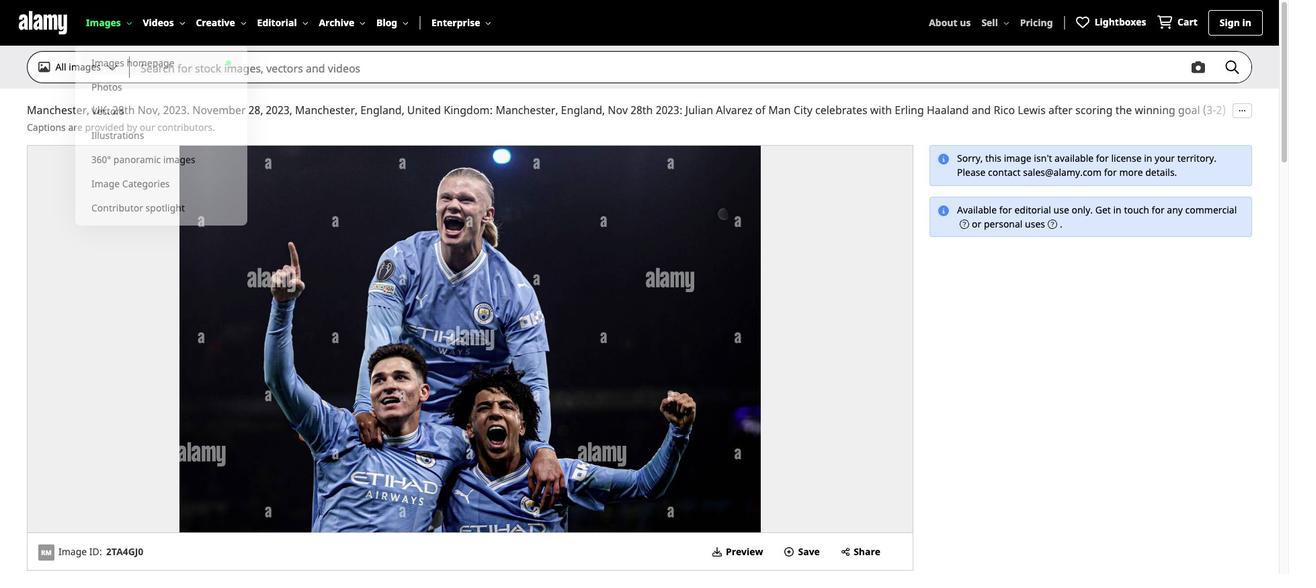 Task type: locate. For each thing, give the bounding box(es) containing it.
winning
[[1135, 103, 1176, 118]]

alamy logo image
[[16, 11, 70, 35]]

chevron down image right editorial
[[302, 20, 308, 26]]

28th
[[112, 103, 135, 118], [631, 103, 653, 118]]

license
[[1112, 152, 1142, 165]]

circle info image
[[939, 205, 949, 216]]

red
[[441, 119, 460, 134]]

cart link
[[1157, 15, 1198, 31]]

or personal uses
[[972, 218, 1046, 231]]

chevron down image up uk.
[[101, 61, 118, 73]]

0 vertical spatial and
[[306, 61, 325, 76]]

lightboxes button
[[1076, 15, 1147, 31]]

england, left united
[[360, 103, 404, 118]]

november
[[193, 103, 246, 118]]

0 horizontal spatial the
[[63, 119, 80, 134]]

1 horizontal spatial and
[[419, 119, 438, 134]]

stock
[[195, 61, 221, 76]]

manchester right between
[[334, 119, 394, 134]]

manchester, up 'captions'
[[27, 103, 89, 118]]

chevron down image right enterprise
[[486, 20, 492, 26]]

heart image
[[1076, 15, 1090, 29]]

press/alamy
[[27, 135, 90, 150]]

manchester, uk. 28th nov, 2023. november 28, 2023, manchester, england, united kingdom: manchester, england, nov 28th 2023: julian alvarez of man city celebrates with erling haaland and rico lewis after scoring the winning goal (3-2) during the uefa champions league football match between manchester city and red bull leipzig at the etihad stadium in manchester. manchester city won 3-2 (credit image: © danilo fernandes/sport press photo via credit: zuma press/alamy live news stock photo image
[[28, 146, 913, 533]]

2 horizontal spatial the
[[1116, 103, 1132, 118]]

chevron down image inside blog link
[[403, 20, 409, 26]]

lewis
[[1018, 103, 1046, 118]]

the up via
[[1116, 103, 1132, 118]]

details.
[[1146, 166, 1177, 179]]

captions are provided by our contributors.
[[27, 121, 215, 134]]

about
[[929, 16, 958, 29]]

chevron down image right creative
[[241, 20, 246, 26]]

2 manchester from the left
[[713, 119, 773, 134]]

for
[[178, 61, 192, 76], [1096, 152, 1109, 165], [1104, 166, 1117, 179], [1000, 204, 1012, 216], [1152, 204, 1165, 216]]

england, up "etihad"
[[561, 103, 605, 118]]

0 horizontal spatial manchester,
[[27, 103, 89, 118]]

leipzig
[[485, 119, 521, 134]]

images link
[[86, 0, 132, 46]]

captions
[[27, 121, 66, 134]]

bull
[[463, 119, 482, 134]]

manchester
[[334, 119, 394, 134], [713, 119, 773, 134]]

after
[[1049, 103, 1073, 118]]

1 horizontal spatial manchester
[[713, 119, 773, 134]]

in right 'sign' at the right top of the page
[[1243, 16, 1252, 29]]

the right the at
[[536, 119, 553, 134]]

sign in
[[1220, 16, 1252, 29]]

manchester, up between
[[295, 103, 358, 118]]

vectors
[[266, 61, 303, 76]]

camera image
[[1192, 60, 1205, 74]]

manchester down 'alvarez'
[[713, 119, 773, 134]]

in inside button
[[1243, 16, 1252, 29]]

julian
[[686, 103, 713, 118]]

1 horizontal spatial 28th
[[631, 103, 653, 118]]

videos
[[143, 16, 174, 29]]

share nodes image
[[842, 548, 850, 557]]

england,
[[360, 103, 404, 118], [561, 103, 605, 118]]

chevron down image right videos
[[179, 20, 185, 26]]

1 horizontal spatial manchester,
[[295, 103, 358, 118]]

2023:
[[656, 103, 683, 118]]

image image
[[38, 61, 50, 73]]

1 manchester from the left
[[334, 119, 394, 134]]

··· button
[[1233, 104, 1253, 118]]

about us
[[929, 16, 971, 29]]

1 vertical spatial and
[[972, 103, 991, 118]]

1 chevron down image from the left
[[126, 20, 132, 26]]

circle plus image
[[785, 548, 794, 557]]

chevron down image for sell
[[1004, 20, 1010, 26]]

0 horizontal spatial england,
[[360, 103, 404, 118]]

(3-
[[1203, 103, 1217, 118]]

in right stadium
[[635, 119, 644, 134]]

chevron down image for enterprise
[[486, 20, 492, 26]]

chevron down image for creative
[[241, 20, 246, 26]]

available for editorial use only. get in touch for any commercial
[[957, 204, 1237, 216]]

archive
[[319, 16, 354, 29]]

about us link
[[929, 0, 971, 46]]

2 manchester, from the left
[[295, 103, 358, 118]]

4 chevron down image from the left
[[360, 20, 366, 26]]

chevron down image for editorial
[[302, 20, 308, 26]]

cart
[[1178, 15, 1198, 28]]

and
[[306, 61, 325, 76], [972, 103, 991, 118], [419, 119, 438, 134]]

chevron down image inside creative link
[[241, 20, 246, 26]]

manchester, up the at
[[496, 103, 558, 118]]

rm image id : 2ta4gj0
[[41, 546, 143, 558]]

your
[[1155, 152, 1175, 165]]

1 horizontal spatial england,
[[561, 103, 605, 118]]

the up the press/alamy
[[63, 119, 80, 134]]

chevron down image inside the enterprise link
[[486, 20, 492, 26]]

in left your
[[1144, 152, 1153, 165]]

stadium
[[590, 119, 632, 134]]

and down united
[[419, 119, 438, 134]]

for left license
[[1096, 152, 1109, 165]]

28,
[[249, 103, 263, 118]]

preview
[[726, 546, 763, 558]]

sales@alamy.com
[[1023, 166, 1102, 179]]

chevron down image inside editorial link
[[302, 20, 308, 26]]

manchester,
[[27, 103, 89, 118], [295, 103, 358, 118], [496, 103, 558, 118]]

only.
[[1072, 204, 1093, 216]]

sorry, this image isn't available for license in your territory. please contact sales@alamy.com for more details.
[[957, 152, 1217, 179]]

chevron down image inside archive link
[[360, 20, 366, 26]]

chevron down image
[[241, 20, 246, 26], [486, 20, 492, 26], [1004, 20, 1010, 26], [101, 61, 118, 73]]

3 chevron down image from the left
[[302, 20, 308, 26]]

chevron down image
[[126, 20, 132, 26], [179, 20, 185, 26], [302, 20, 308, 26], [360, 20, 366, 26], [403, 20, 409, 26]]

save
[[798, 546, 820, 558]]

chevron down image inside images link
[[126, 20, 132, 26]]

chevron down image left blog
[[360, 20, 366, 26]]

commercial
[[1186, 204, 1237, 216]]

goal
[[1179, 103, 1201, 118]]

news
[[115, 135, 143, 150]]

image
[[1004, 152, 1032, 165]]

28th right the nov
[[631, 103, 653, 118]]

match
[[253, 119, 285, 134]]

more
[[1120, 166, 1143, 179]]

and left rico
[[972, 103, 991, 118]]

28th up captions are provided by our contributors.
[[112, 103, 135, 118]]

2
[[831, 119, 837, 134]]

please
[[957, 166, 986, 179]]

football
[[212, 119, 251, 134]]

and left videos
[[306, 61, 325, 76]]

enterprise
[[432, 16, 480, 29]]

city down united
[[397, 119, 416, 134]]

5 chevron down image from the left
[[403, 20, 409, 26]]

uefa
[[83, 119, 109, 134]]

2 chevron down image from the left
[[179, 20, 185, 26]]

chevron down image for archive
[[360, 20, 366, 26]]

danilo
[[927, 119, 960, 134]]

0 horizontal spatial 28th
[[112, 103, 135, 118]]

live
[[93, 135, 113, 150]]

cart shopping image
[[1157, 15, 1173, 29]]

2 horizontal spatial manchester,
[[496, 103, 558, 118]]

chevron down image right blog
[[403, 20, 409, 26]]

us
[[960, 16, 971, 29]]

images
[[69, 61, 101, 73]]

0 horizontal spatial manchester
[[334, 119, 394, 134]]

in inside sorry, this image isn't available for license in your territory. please contact sales@alamy.com for more details.
[[1144, 152, 1153, 165]]

circle question image
[[960, 220, 969, 229]]

chevron down image inside 'sell' link
[[1004, 20, 1010, 26]]

our
[[140, 121, 155, 134]]

2 england, from the left
[[561, 103, 605, 118]]

pricing link
[[1020, 0, 1053, 46]]

chevron down image right sell
[[1004, 20, 1010, 26]]

for left any
[[1152, 204, 1165, 216]]

sell link
[[982, 0, 1010, 46]]

photo
[[1080, 119, 1111, 134]]

1 horizontal spatial the
[[536, 119, 553, 134]]

champions
[[112, 119, 169, 134]]

territory.
[[1178, 152, 1217, 165]]

chevron down image right images
[[126, 20, 132, 26]]

chevron down image inside the videos link
[[179, 20, 185, 26]]

provided
[[85, 121, 124, 134]]

press
[[1050, 119, 1078, 134]]



Task type: describe. For each thing, give the bounding box(es) containing it.
2)
[[1217, 103, 1226, 118]]

2023,
[[266, 103, 292, 118]]

zuma
[[1167, 119, 1196, 134]]

2 28th from the left
[[631, 103, 653, 118]]

fernandes/sport
[[962, 119, 1048, 134]]

editorial link
[[257, 0, 308, 46]]

sign
[[1220, 16, 1240, 29]]

between
[[288, 119, 332, 134]]

pricing
[[1020, 16, 1053, 29]]

image:
[[877, 119, 913, 134]]

kingdom:
[[444, 103, 493, 118]]

this
[[986, 152, 1002, 165]]

blog
[[376, 16, 397, 29]]

rm
[[41, 548, 52, 558]]

1 28th from the left
[[112, 103, 135, 118]]

3 manchester, from the left
[[496, 103, 558, 118]]

videos link
[[143, 0, 185, 46]]

chevron down image for images
[[126, 20, 132, 26]]

chevron down image inside 'all images' popup button
[[101, 61, 118, 73]]

in inside manchester, uk. 28th nov, 2023. november 28, 2023, manchester, england, united kingdom: manchester, england, nov 28th 2023: julian alvarez of man city celebrates with erling haaland and rico lewis after scoring the winning goal (3-2) during the uefa champions league football match between manchester city and red bull leipzig at the etihad stadium in manchester. manchester city won 3-2 (credit image: © danilo fernandes/sport press photo via credit: zuma press/alamy live news
[[635, 119, 644, 134]]

.
[[1060, 218, 1063, 231]]

archive link
[[319, 0, 366, 46]]

share button
[[842, 542, 881, 563]]

with
[[870, 103, 892, 118]]

haaland
[[927, 103, 969, 118]]

touch
[[1124, 204, 1150, 216]]

2 vertical spatial and
[[419, 119, 438, 134]]

circle question image
[[1048, 220, 1058, 229]]

nov
[[608, 103, 628, 118]]

all images button
[[28, 50, 129, 85]]

download image
[[713, 548, 722, 557]]

preview link
[[713, 534, 763, 571]]

lightboxes
[[1095, 15, 1147, 28]]

for left the more on the right top of the page
[[1104, 166, 1117, 179]]

contact
[[988, 166, 1021, 179]]

available
[[1055, 152, 1094, 165]]

all
[[55, 61, 66, 73]]

arrows maximize image
[[465, 334, 476, 345]]

by
[[127, 121, 137, 134]]

city down man
[[775, 119, 794, 134]]

circle info image
[[939, 154, 949, 165]]

scoring
[[1076, 103, 1113, 118]]

contributors.
[[158, 121, 215, 134]]

united
[[407, 103, 441, 118]]

etihad
[[556, 119, 587, 134]]

alvarez
[[716, 103, 753, 118]]

man
[[769, 103, 791, 118]]

editorial
[[257, 16, 297, 29]]

sell
[[982, 16, 998, 29]]

personal
[[984, 218, 1023, 231]]

of
[[756, 103, 766, 118]]

videos
[[328, 61, 361, 76]]

editorial
[[1015, 204, 1051, 216]]

(credit
[[840, 119, 874, 134]]

share
[[854, 546, 881, 558]]

creative
[[196, 16, 235, 29]]

for up personal
[[1000, 204, 1012, 216]]

erling
[[895, 103, 924, 118]]

images
[[86, 16, 121, 29]]

via
[[1113, 119, 1128, 134]]

league
[[172, 119, 209, 134]]

blog link
[[376, 0, 409, 46]]

in right get
[[1114, 204, 1122, 216]]

at
[[523, 119, 533, 134]]

1 england, from the left
[[360, 103, 404, 118]]

during
[[27, 119, 61, 134]]

id
[[89, 546, 99, 558]]

search image
[[1224, 60, 1241, 74]]

isn't
[[1034, 152, 1052, 165]]

rico
[[994, 103, 1015, 118]]

image
[[58, 546, 87, 558]]

available
[[957, 204, 997, 216]]

for left stock
[[178, 61, 192, 76]]

any
[[1167, 204, 1183, 216]]

0 horizontal spatial and
[[306, 61, 325, 76]]

chevron down image for videos
[[179, 20, 185, 26]]

sorry,
[[957, 152, 983, 165]]

©
[[915, 119, 924, 134]]

city up won
[[794, 103, 813, 118]]

uk.
[[92, 103, 110, 118]]

get
[[1096, 204, 1111, 216]]

or
[[972, 218, 982, 231]]

2023.
[[163, 103, 190, 118]]

manchester, uk. 28th nov, 2023. november 28, 2023, manchester, england, united kingdom: manchester, england, nov 28th 2023: julian alvarez of man city celebrates with erling haaland and rico lewis after scoring the winning goal (3-2) during the uefa champions league football match between manchester city and red bull leipzig at the etihad stadium in manchester. manchester city won 3-2 (credit image: © danilo fernandes/sport press photo via credit: zuma press/alamy live news
[[27, 103, 1226, 150]]

2 horizontal spatial and
[[972, 103, 991, 118]]

use
[[1054, 204, 1070, 216]]

all images
[[55, 61, 101, 73]]

3-
[[822, 119, 831, 134]]

won
[[797, 119, 819, 134]]

:
[[99, 546, 102, 558]]

credit:
[[1130, 119, 1164, 134]]

1 manchester, from the left
[[27, 103, 89, 118]]

chevron down image for blog
[[403, 20, 409, 26]]

search for stock images, vectors and videos
[[141, 61, 361, 76]]

Search for stock images, vectors and videos text field
[[130, 56, 1184, 78]]

manchester.
[[647, 119, 710, 134]]



Task type: vqa. For each thing, say whether or not it's contained in the screenshot.
Captions
yes



